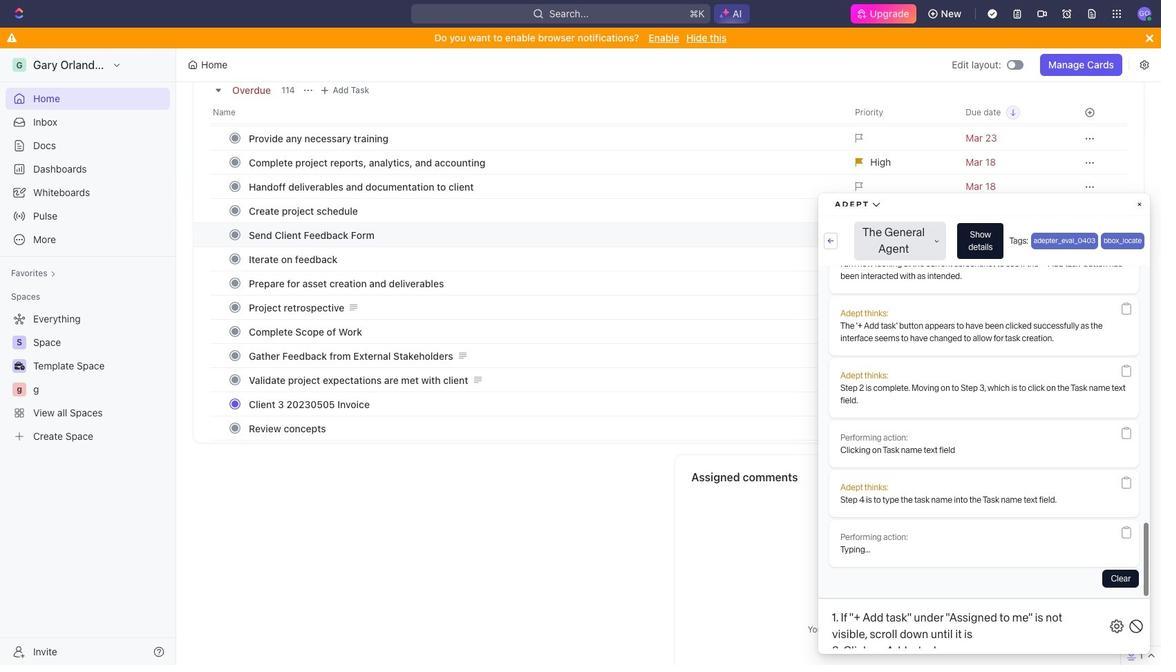 Task type: locate. For each thing, give the bounding box(es) containing it.
sidebar navigation
[[0, 48, 176, 666]]

list
[[848, 259, 974, 381]]

tree
[[6, 308, 170, 448]]



Task type: describe. For each thing, give the bounding box(es) containing it.
tree inside sidebar navigation
[[6, 308, 170, 448]]



Task type: vqa. For each thing, say whether or not it's contained in the screenshot.
"dialog"
no



